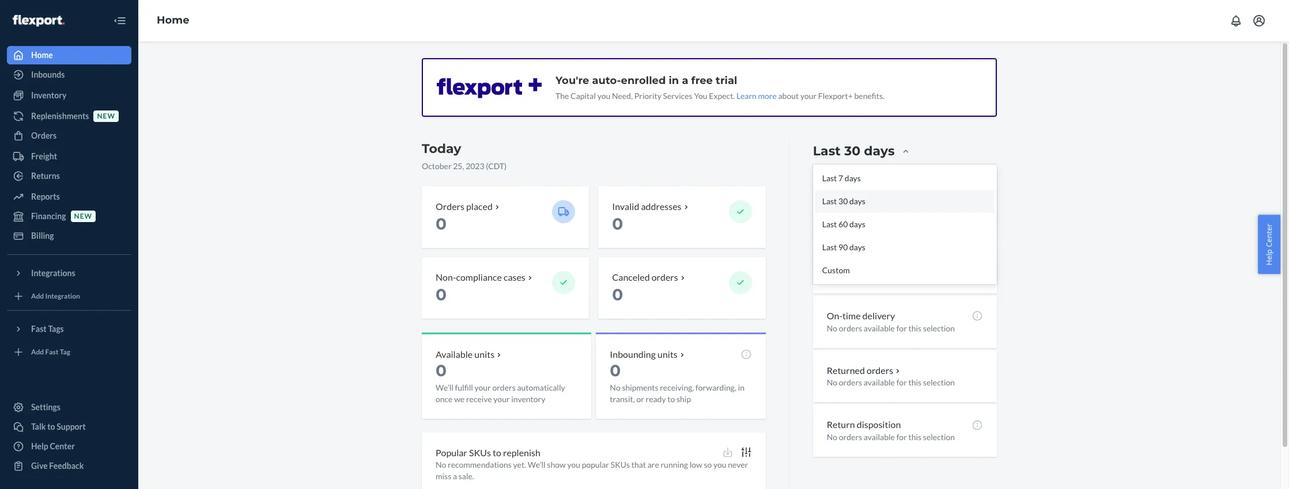 Task type: locate. For each thing, give the bounding box(es) containing it.
days up last 60 days on the right top of the page
[[850, 197, 866, 206]]

2 vertical spatial to
[[493, 448, 501, 459]]

no
[[827, 214, 838, 224], [827, 269, 838, 279], [827, 324, 838, 333], [827, 378, 838, 388], [610, 383, 621, 393], [827, 433, 838, 443], [436, 461, 446, 471]]

0 horizontal spatial you
[[567, 461, 580, 471]]

2 selection from the top
[[923, 269, 955, 279]]

0 horizontal spatial a
[[453, 472, 457, 482]]

orders up "freight"
[[31, 131, 57, 141]]

0 horizontal spatial cdt
[[488, 161, 504, 171]]

sale.
[[459, 472, 474, 482]]

you inside you're auto-enrolled in a free trial the capital you need, priority services you expect. learn more about your flexport+ benefits.
[[598, 91, 611, 101]]

available down returned orders button on the right of the page
[[864, 378, 895, 388]]

you down auto-
[[598, 91, 611, 101]]

available down disposition
[[864, 433, 895, 443]]

0 horizontal spatial units
[[475, 349, 495, 360]]

available inside delivered orders no orders available for this selection
[[864, 214, 895, 224]]

more
[[758, 91, 777, 101]]

1 vertical spatial help center
[[31, 442, 75, 452]]

1 vertical spatial home link
[[7, 46, 131, 65]]

last left 7
[[822, 174, 837, 183]]

0 down the non-
[[436, 285, 447, 305]]

you right the so
[[714, 461, 727, 471]]

in inside 0 no shipments receiving, forwarding, in transit, or ready to ship
[[738, 383, 745, 393]]

25, right oct
[[880, 163, 891, 173]]

on- down 90 at right
[[827, 256, 843, 267]]

freight
[[31, 152, 57, 161]]

0 vertical spatial to
[[668, 395, 675, 404]]

on- for on-time delivery
[[827, 311, 843, 321]]

time inside on-time shipping no orders available for this selection
[[843, 256, 861, 267]]

so
[[704, 461, 712, 471]]

4 this from the top
[[909, 378, 922, 388]]

0 horizontal spatial 2023
[[466, 161, 485, 171]]

in inside you're auto-enrolled in a free trial the capital you need, priority services you expect. learn more about your flexport+ benefits.
[[669, 74, 679, 87]]

no orders available for this selection down disposition
[[827, 433, 955, 443]]

custom
[[822, 266, 850, 276]]

1 vertical spatial 30
[[839, 197, 848, 206]]

once
[[436, 395, 453, 404]]

open account menu image
[[1253, 14, 1266, 28]]

non-compliance cases
[[436, 272, 526, 283]]

1 vertical spatial no orders available for this selection
[[827, 378, 955, 388]]

1 vertical spatial home
[[31, 50, 53, 60]]

25, inside the today october 25, 2023 ( cdt )
[[453, 161, 464, 171]]

4 available from the top
[[864, 378, 895, 388]]

to inside button
[[47, 423, 55, 432]]

no orders available for this selection for on-time delivery
[[827, 324, 955, 333]]

1 selection from the top
[[923, 214, 955, 224]]

orders inside button
[[867, 365, 894, 376]]

2023 right october
[[466, 161, 485, 171]]

inbounds link
[[7, 66, 131, 84]]

0 horizontal spatial in
[[669, 74, 679, 87]]

we'll inside no recommendations yet. we'll show you popular skus that are running low so you never miss a sale.
[[528, 461, 546, 471]]

fast left tags
[[31, 325, 47, 334]]

cdt up placed
[[488, 161, 504, 171]]

0 vertical spatial on-
[[827, 256, 843, 267]]

0 horizontal spatial skus
[[469, 448, 491, 459]]

1 for from the top
[[897, 214, 907, 224]]

your right receive
[[494, 395, 510, 404]]

0 horizontal spatial to
[[47, 423, 55, 432]]

0 horizontal spatial home
[[31, 50, 53, 60]]

0 vertical spatial in
[[669, 74, 679, 87]]

1 horizontal spatial to
[[493, 448, 501, 459]]

new
[[97, 112, 115, 121], [74, 212, 92, 221]]

(
[[486, 161, 488, 171], [913, 163, 915, 173]]

25, up 7
[[828, 163, 839, 173]]

units up 0 no shipments receiving, forwarding, in transit, or ready to ship in the bottom of the page
[[658, 349, 678, 360]]

2 add from the top
[[31, 348, 44, 357]]

orders right "returned"
[[867, 365, 894, 376]]

2 units from the left
[[658, 349, 678, 360]]

never
[[728, 461, 748, 471]]

last left 90 at right
[[822, 243, 837, 252]]

5 for from the top
[[897, 433, 907, 443]]

add fast tag
[[31, 348, 70, 357]]

inventory
[[31, 91, 66, 100]]

1 horizontal spatial help center
[[1264, 224, 1275, 266]]

0 horizontal spatial new
[[74, 212, 92, 221]]

1 on- from the top
[[827, 256, 843, 267]]

to up recommendations
[[493, 448, 501, 459]]

services
[[663, 91, 693, 101]]

1 horizontal spatial orders
[[436, 201, 465, 212]]

inventory
[[511, 395, 546, 404]]

2 vertical spatial your
[[494, 395, 510, 404]]

30 up the -
[[845, 144, 861, 159]]

1 time from the top
[[843, 256, 861, 267]]

in right forwarding,
[[738, 383, 745, 393]]

1 horizontal spatial a
[[682, 74, 689, 87]]

no orders available for this selection down returned orders button on the right of the page
[[827, 378, 955, 388]]

2 horizontal spatial your
[[801, 91, 817, 101]]

available
[[436, 349, 473, 360]]

home right close navigation icon
[[157, 14, 189, 27]]

we'll right yet.
[[528, 461, 546, 471]]

to left "ship"
[[668, 395, 675, 404]]

we'll inside 0 we'll fulfill your orders automatically once we receive your inventory
[[436, 383, 454, 393]]

2023 right oct
[[892, 163, 911, 173]]

available down shipping
[[864, 269, 895, 279]]

orders down "returned"
[[839, 378, 862, 388]]

your up receive
[[475, 383, 491, 393]]

1 horizontal spatial cdt
[[915, 163, 931, 173]]

available down delivered orders button
[[864, 214, 895, 224]]

to right talk
[[47, 423, 55, 432]]

orders left placed
[[436, 201, 465, 212]]

2 vertical spatial no orders available for this selection
[[827, 433, 955, 443]]

1 horizontal spatial units
[[658, 349, 678, 360]]

0 vertical spatial help
[[1264, 250, 1275, 266]]

days
[[864, 144, 895, 159], [845, 174, 861, 183], [850, 197, 866, 206], [850, 220, 866, 229], [850, 243, 866, 252]]

on- left delivery
[[827, 311, 843, 321]]

( up placed
[[486, 161, 488, 171]]

available down delivery
[[864, 324, 895, 333]]

popular
[[436, 448, 467, 459]]

0 for canceled
[[612, 285, 623, 305]]

60
[[839, 220, 848, 229]]

on- inside on-time shipping no orders available for this selection
[[827, 256, 843, 267]]

we'll up once
[[436, 383, 454, 393]]

0 down available
[[436, 361, 447, 381]]

a left sale.
[[453, 472, 457, 482]]

fast left the "tag"
[[45, 348, 58, 357]]

no inside no recommendations yet. we'll show you popular skus that are running low so you never miss a sale.
[[436, 461, 446, 471]]

1 vertical spatial to
[[47, 423, 55, 432]]

cdt right oct
[[915, 163, 931, 173]]

flexport logo image
[[13, 15, 64, 26]]

1 vertical spatial orders
[[436, 201, 465, 212]]

feedback
[[49, 462, 84, 472]]

last 30 days up last 60 days on the right top of the page
[[822, 197, 866, 206]]

25, right october
[[453, 161, 464, 171]]

transit,
[[610, 395, 635, 404]]

2 available from the top
[[864, 269, 895, 279]]

0 horizontal spatial 25,
[[453, 161, 464, 171]]

time left delivery
[[843, 311, 861, 321]]

for inside on-time shipping no orders available for this selection
[[897, 269, 907, 279]]

2 horizontal spatial 2023
[[892, 163, 911, 173]]

your right about
[[801, 91, 817, 101]]

no down return
[[827, 433, 838, 443]]

1 vertical spatial time
[[843, 311, 861, 321]]

4 selection from the top
[[923, 378, 955, 388]]

add integration link
[[7, 288, 131, 306]]

a
[[682, 74, 689, 87], [453, 472, 457, 482]]

add for add fast tag
[[31, 348, 44, 357]]

popular skus to replenish
[[436, 448, 541, 459]]

2 for from the top
[[897, 269, 907, 279]]

0 no shipments receiving, forwarding, in transit, or ready to ship
[[610, 361, 745, 404]]

days right 7
[[845, 174, 861, 183]]

no up the miss
[[436, 461, 446, 471]]

last 30 days up the -
[[813, 144, 895, 159]]

we
[[454, 395, 465, 404]]

1 vertical spatial skus
[[611, 461, 630, 471]]

1 horizontal spatial you
[[598, 91, 611, 101]]

return disposition
[[827, 420, 901, 431]]

no left the 60
[[827, 214, 838, 224]]

2 horizontal spatial you
[[714, 461, 727, 471]]

0 down inbounding
[[610, 361, 621, 381]]

on-time delivery
[[827, 311, 895, 321]]

0 horizontal spatial (
[[486, 161, 488, 171]]

forwarding,
[[696, 383, 737, 393]]

30 up the 60
[[839, 197, 848, 206]]

0 down invalid
[[612, 214, 623, 234]]

available
[[864, 214, 895, 224], [864, 269, 895, 279], [864, 324, 895, 333], [864, 378, 895, 388], [864, 433, 895, 443]]

2 time from the top
[[843, 311, 861, 321]]

inbounding
[[610, 349, 656, 360]]

1 horizontal spatial new
[[97, 112, 115, 121]]

tag
[[60, 348, 70, 357]]

cdt inside the today october 25, 2023 ( cdt )
[[488, 161, 504, 171]]

1 horizontal spatial your
[[494, 395, 510, 404]]

2023
[[466, 161, 485, 171], [840, 163, 859, 173], [892, 163, 911, 173]]

0 vertical spatial a
[[682, 74, 689, 87]]

open notifications image
[[1230, 14, 1243, 28]]

30
[[845, 144, 861, 159], [839, 197, 848, 206]]

2 horizontal spatial to
[[668, 395, 675, 404]]

units
[[475, 349, 495, 360], [658, 349, 678, 360]]

october
[[422, 161, 452, 171]]

1 horizontal spatial in
[[738, 383, 745, 393]]

center
[[1264, 224, 1275, 248], [50, 442, 75, 452]]

0 vertical spatial we'll
[[436, 383, 454, 393]]

a left the free
[[682, 74, 689, 87]]

replenish
[[503, 448, 541, 459]]

0 down canceled
[[612, 285, 623, 305]]

add left the integration
[[31, 293, 44, 301]]

1 vertical spatial last 30 days
[[822, 197, 866, 206]]

0 for orders
[[436, 214, 447, 234]]

time down last 90 days
[[843, 256, 861, 267]]

0 vertical spatial no orders available for this selection
[[827, 324, 955, 333]]

1 horizontal spatial skus
[[611, 461, 630, 471]]

home link right close navigation icon
[[157, 14, 189, 27]]

0 vertical spatial center
[[1264, 224, 1275, 248]]

1 no orders available for this selection from the top
[[827, 324, 955, 333]]

new up orders link
[[97, 112, 115, 121]]

1 vertical spatial fast
[[45, 348, 58, 357]]

1 horizontal spatial center
[[1264, 224, 1275, 248]]

1 add from the top
[[31, 293, 44, 301]]

1 available from the top
[[864, 214, 895, 224]]

no inside 0 no shipments receiving, forwarding, in transit, or ready to ship
[[610, 383, 621, 393]]

0 horizontal spatial help
[[31, 442, 48, 452]]

1 vertical spatial center
[[50, 442, 75, 452]]

you
[[598, 91, 611, 101], [567, 461, 580, 471], [714, 461, 727, 471]]

0 vertical spatial your
[[801, 91, 817, 101]]

canceled orders
[[612, 272, 678, 283]]

inbounding units
[[610, 349, 678, 360]]

new down reports link
[[74, 212, 92, 221]]

4 for from the top
[[897, 378, 907, 388]]

help center
[[1264, 224, 1275, 266], [31, 442, 75, 452]]

return
[[827, 420, 855, 431]]

for inside delivered orders no orders available for this selection
[[897, 214, 907, 224]]

skus left that
[[611, 461, 630, 471]]

orders
[[31, 131, 57, 141], [436, 201, 465, 212]]

1 this from the top
[[909, 214, 922, 224]]

0 vertical spatial orders
[[31, 131, 57, 141]]

you're
[[556, 74, 589, 87]]

days right 90 at right
[[850, 243, 866, 252]]

-
[[861, 163, 863, 173]]

1 vertical spatial on-
[[827, 311, 843, 321]]

3 for from the top
[[897, 324, 907, 333]]

orders down return
[[839, 433, 862, 443]]

0 vertical spatial fast
[[31, 325, 47, 334]]

no orders available for this selection down delivery
[[827, 324, 955, 333]]

1 vertical spatial add
[[31, 348, 44, 357]]

give feedback
[[31, 462, 84, 472]]

add down fast tags
[[31, 348, 44, 357]]

inbounds
[[31, 70, 65, 80]]

new for financing
[[74, 212, 92, 221]]

returns
[[31, 171, 60, 181]]

help center button
[[1259, 215, 1281, 275]]

0 horizontal spatial help center
[[31, 442, 75, 452]]

home link
[[157, 14, 189, 27], [7, 46, 131, 65]]

0 down orders placed
[[436, 214, 447, 234]]

orders up inventory
[[493, 383, 516, 393]]

0 horizontal spatial we'll
[[436, 383, 454, 393]]

support
[[57, 423, 86, 432]]

home link up inbounds link
[[7, 46, 131, 65]]

available inside on-time shipping no orders available for this selection
[[864, 269, 895, 279]]

0 vertical spatial home link
[[157, 14, 189, 27]]

in up services
[[669, 74, 679, 87]]

help center inside button
[[1264, 224, 1275, 266]]

1 vertical spatial help
[[31, 442, 48, 452]]

0 vertical spatial help center
[[1264, 224, 1275, 266]]

1 horizontal spatial we'll
[[528, 461, 546, 471]]

1 horizontal spatial (
[[913, 163, 915, 173]]

need,
[[612, 91, 633, 101]]

1 horizontal spatial 2023
[[840, 163, 859, 173]]

reports link
[[7, 188, 131, 206]]

orders down last 90 days
[[839, 269, 862, 279]]

5 selection from the top
[[923, 433, 955, 443]]

home up inbounds at the top
[[31, 50, 53, 60]]

1 vertical spatial we'll
[[528, 461, 546, 471]]

units right available
[[475, 349, 495, 360]]

0 horizontal spatial your
[[475, 383, 491, 393]]

0 horizontal spatial orders
[[31, 131, 57, 141]]

selection inside on-time shipping no orders available for this selection
[[923, 269, 955, 279]]

no inside on-time shipping no orders available for this selection
[[827, 269, 838, 279]]

replenishments
[[31, 111, 89, 121]]

1 horizontal spatial home
[[157, 14, 189, 27]]

1 units from the left
[[475, 349, 495, 360]]

0 vertical spatial new
[[97, 112, 115, 121]]

)
[[504, 161, 507, 171], [931, 163, 933, 173]]

1 vertical spatial new
[[74, 212, 92, 221]]

) inside the today october 25, 2023 ( cdt )
[[504, 161, 507, 171]]

0 horizontal spatial )
[[504, 161, 507, 171]]

units for inbounding units
[[658, 349, 678, 360]]

3 no orders available for this selection from the top
[[827, 433, 955, 443]]

1 vertical spatial your
[[475, 383, 491, 393]]

2 on- from the top
[[827, 311, 843, 321]]

on-
[[827, 256, 843, 267], [827, 311, 843, 321]]

( right oct
[[913, 163, 915, 173]]

skus up recommendations
[[469, 448, 491, 459]]

time
[[843, 256, 861, 267], [843, 311, 861, 321]]

shipping
[[863, 256, 897, 267]]

0 vertical spatial time
[[843, 256, 861, 267]]

1 horizontal spatial 25,
[[828, 163, 839, 173]]

you right show
[[567, 461, 580, 471]]

1 vertical spatial a
[[453, 472, 457, 482]]

1 vertical spatial in
[[738, 383, 745, 393]]

0 vertical spatial skus
[[469, 448, 491, 459]]

orders right canceled
[[652, 272, 678, 283]]

2023 left the -
[[840, 163, 859, 173]]

home
[[157, 14, 189, 27], [31, 50, 53, 60]]

no up transit,
[[610, 383, 621, 393]]

no down last 90 days
[[827, 269, 838, 279]]

1 horizontal spatial help
[[1264, 250, 1275, 266]]

0 vertical spatial add
[[31, 293, 44, 301]]

2 this from the top
[[909, 269, 922, 279]]



Task type: describe. For each thing, give the bounding box(es) containing it.
0 vertical spatial last 30 days
[[813, 144, 895, 159]]

compliance
[[456, 272, 502, 283]]

to inside 0 no shipments receiving, forwarding, in transit, or ready to ship
[[668, 395, 675, 404]]

cases
[[504, 272, 526, 283]]

integration
[[45, 293, 80, 301]]

returned
[[827, 365, 865, 376]]

5 available from the top
[[864, 433, 895, 443]]

invalid
[[612, 201, 639, 212]]

disposition
[[857, 420, 901, 431]]

last down "last 7 days"
[[822, 197, 837, 206]]

canceled
[[612, 272, 650, 283]]

add fast tag link
[[7, 344, 131, 362]]

available units
[[436, 349, 495, 360]]

non-
[[436, 272, 456, 283]]

orders inside 0 we'll fulfill your orders automatically once we receive your inventory
[[493, 383, 516, 393]]

orders placed
[[436, 201, 493, 212]]

add for add integration
[[31, 293, 44, 301]]

0 for non-
[[436, 285, 447, 305]]

expect.
[[709, 91, 735, 101]]

recommendations
[[448, 461, 512, 471]]

orders for orders
[[31, 131, 57, 141]]

delivered
[[827, 201, 867, 212]]

capital
[[571, 91, 596, 101]]

orders down "on-time delivery"
[[839, 324, 862, 333]]

0 inside 0 no shipments receiving, forwarding, in transit, or ready to ship
[[610, 361, 621, 381]]

orders down delivered
[[839, 214, 862, 224]]

add integration
[[31, 293, 80, 301]]

learn more link
[[737, 91, 777, 101]]

0 for invalid
[[612, 214, 623, 234]]

last 7 days
[[822, 174, 861, 183]]

automatically
[[517, 383, 565, 393]]

orders right delivered
[[868, 201, 895, 212]]

billing
[[31, 231, 54, 241]]

no down "on-time delivery"
[[827, 324, 838, 333]]

benefits.
[[855, 91, 885, 101]]

a inside no recommendations yet. we'll show you popular skus that are running low so you never miss a sale.
[[453, 472, 457, 482]]

popular
[[582, 461, 609, 471]]

returned orders button
[[827, 365, 903, 378]]

yet.
[[513, 461, 526, 471]]

5 this from the top
[[909, 433, 922, 443]]

you're auto-enrolled in a free trial the capital you need, priority services you expect. learn more about your flexport+ benefits.
[[556, 74, 885, 101]]

0 inside 0 we'll fulfill your orders automatically once we receive your inventory
[[436, 361, 447, 381]]

3 selection from the top
[[923, 324, 955, 333]]

billing link
[[7, 227, 131, 246]]

free
[[692, 74, 713, 87]]

sep
[[813, 163, 826, 173]]

returned orders
[[827, 365, 894, 376]]

fulfill
[[455, 383, 473, 393]]

reports
[[31, 192, 60, 202]]

flexport+
[[818, 91, 853, 101]]

0 vertical spatial home
[[157, 14, 189, 27]]

2 no orders available for this selection from the top
[[827, 378, 955, 388]]

1 horizontal spatial home link
[[157, 14, 189, 27]]

delivered orders no orders available for this selection
[[827, 201, 955, 224]]

you
[[694, 91, 708, 101]]

3 this from the top
[[909, 324, 922, 333]]

tags
[[48, 325, 64, 334]]

delivered orders button
[[827, 201, 904, 214]]

2023 inside the today october 25, 2023 ( cdt )
[[466, 161, 485, 171]]

orders inside on-time shipping no orders available for this selection
[[839, 269, 862, 279]]

last left the 60
[[822, 220, 837, 229]]

time for shipping
[[843, 256, 861, 267]]

this inside delivered orders no orders available for this selection
[[909, 214, 922, 224]]

days up "sep 25, 2023 - oct 25, 2023 ( cdt )"
[[864, 144, 895, 159]]

your inside you're auto-enrolled in a free trial the capital you need, priority services you expect. learn more about your flexport+ benefits.
[[801, 91, 817, 101]]

learn
[[737, 91, 757, 101]]

center inside button
[[1264, 224, 1275, 248]]

fast tags button
[[7, 321, 131, 339]]

no recommendations yet. we'll show you popular skus that are running low so you never miss a sale.
[[436, 461, 748, 482]]

selection inside delivered orders no orders available for this selection
[[923, 214, 955, 224]]

this inside on-time shipping no orders available for this selection
[[909, 269, 922, 279]]

7
[[839, 174, 843, 183]]

2 horizontal spatial 25,
[[880, 163, 891, 173]]

settings
[[31, 403, 60, 413]]

a inside you're auto-enrolled in a free trial the capital you need, priority services you expect. learn more about your flexport+ benefits.
[[682, 74, 689, 87]]

talk
[[31, 423, 46, 432]]

0 horizontal spatial home link
[[7, 46, 131, 65]]

on- for on-time shipping no orders available for this selection
[[827, 256, 843, 267]]

delivery
[[863, 311, 895, 321]]

invalid addresses
[[612, 201, 682, 212]]

on-time shipping no orders available for this selection
[[827, 256, 955, 279]]

orders for orders placed
[[436, 201, 465, 212]]

integrations button
[[7, 265, 131, 283]]

( inside the today october 25, 2023 ( cdt )
[[486, 161, 488, 171]]

close navigation image
[[113, 14, 127, 28]]

fast tags
[[31, 325, 64, 334]]

skus inside no recommendations yet. we'll show you popular skus that are running low so you never miss a sale.
[[611, 461, 630, 471]]

no down "returned"
[[827, 378, 838, 388]]

are
[[648, 461, 659, 471]]

units for available units
[[475, 349, 495, 360]]

talk to support
[[31, 423, 86, 432]]

ship
[[677, 395, 691, 404]]

running
[[661, 461, 688, 471]]

new for replenishments
[[97, 112, 115, 121]]

trial
[[716, 74, 738, 87]]

settings link
[[7, 399, 131, 417]]

or
[[637, 395, 644, 404]]

help inside button
[[1264, 250, 1275, 266]]

time for delivery
[[843, 311, 861, 321]]

oct
[[865, 163, 878, 173]]

that
[[632, 461, 646, 471]]

give
[[31, 462, 48, 472]]

addresses
[[641, 201, 682, 212]]

last 60 days
[[822, 220, 866, 229]]

3 available from the top
[[864, 324, 895, 333]]

shipments
[[622, 383, 659, 393]]

last up sep
[[813, 144, 841, 159]]

priority
[[634, 91, 662, 101]]

talk to support button
[[7, 419, 131, 437]]

placed
[[466, 201, 493, 212]]

financing
[[31, 212, 66, 221]]

show
[[547, 461, 566, 471]]

last 90 days
[[822, 243, 866, 252]]

no orders available for this selection for return disposition
[[827, 433, 955, 443]]

0 horizontal spatial center
[[50, 442, 75, 452]]

the
[[556, 91, 569, 101]]

today october 25, 2023 ( cdt )
[[422, 141, 507, 171]]

no inside delivered orders no orders available for this selection
[[827, 214, 838, 224]]

1 horizontal spatial )
[[931, 163, 933, 173]]

today
[[422, 141, 461, 157]]

freight link
[[7, 148, 131, 166]]

0 vertical spatial 30
[[845, 144, 861, 159]]

days right the 60
[[850, 220, 866, 229]]

receiving,
[[660, 383, 694, 393]]

receive
[[466, 395, 492, 404]]

sep 25, 2023 - oct 25, 2023 ( cdt )
[[813, 163, 933, 173]]

orders link
[[7, 127, 131, 145]]

returns link
[[7, 167, 131, 186]]

ready
[[646, 395, 666, 404]]

fast inside dropdown button
[[31, 325, 47, 334]]



Task type: vqa. For each thing, say whether or not it's contained in the screenshot.
left We'll
yes



